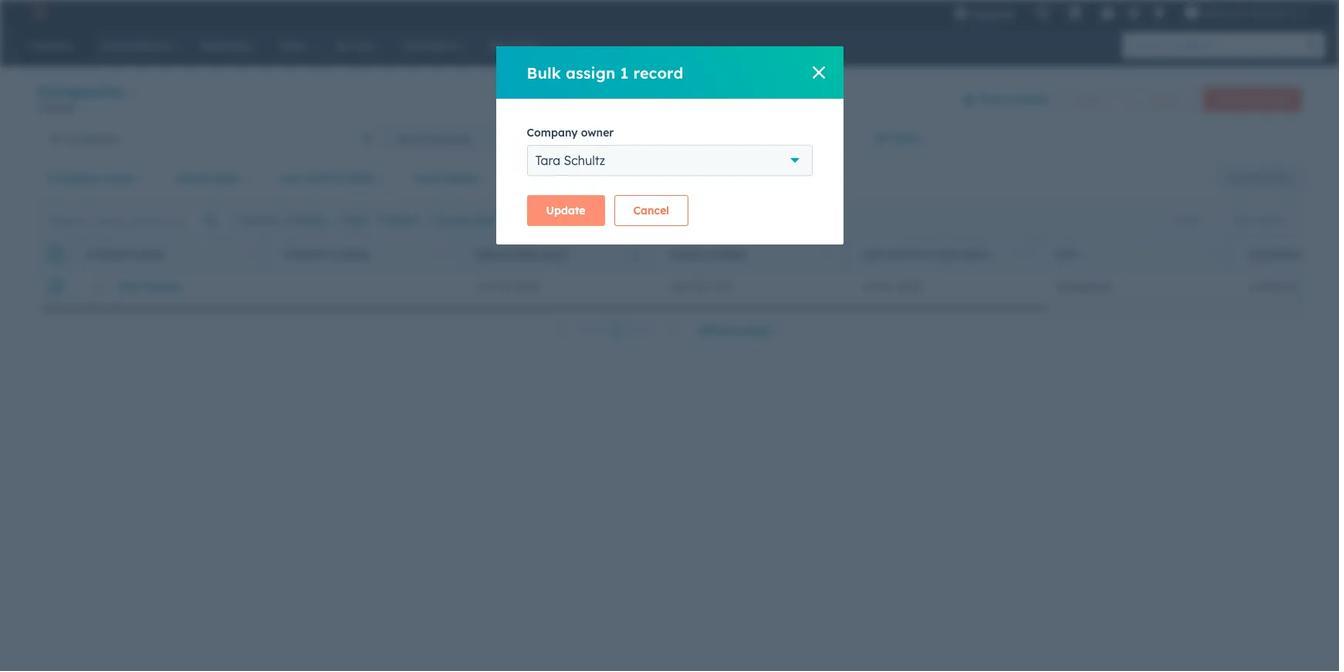 Task type: locate. For each thing, give the bounding box(es) containing it.
menu containing apoptosis studios 2
[[944, 0, 1321, 25]]

0 horizontal spatial view
[[790, 131, 815, 145]]

companies for all companies
[[65, 132, 120, 146]]

lead
[[414, 171, 441, 185]]

231-
[[694, 280, 714, 294]]

companies inside button
[[65, 132, 120, 146]]

2 press to sort. element from the left
[[439, 248, 445, 261]]

press to sort. image for last activity date (edt)
[[1018, 248, 1024, 259]]

united states button
[[1231, 272, 1339, 303]]

424-231-1111
[[670, 280, 734, 294]]

1 down companies
[[37, 102, 42, 113]]

record right 'assign'
[[633, 63, 684, 82]]

date down all companies button at top
[[215, 171, 239, 185]]

companies
[[65, 132, 120, 146], [415, 132, 471, 146]]

my companies button
[[384, 123, 732, 154]]

edit
[[348, 214, 366, 226], [1233, 214, 1250, 226]]

1 horizontal spatial oct
[[863, 280, 882, 294]]

settings image
[[1127, 7, 1141, 20]]

data quality
[[981, 92, 1050, 106]]

1 horizontal spatial all
[[874, 131, 888, 145]]

actions button
[[1060, 87, 1128, 112]]

0 horizontal spatial record
[[45, 102, 75, 113]]

actions
[[1073, 93, 1105, 105]]

0 horizontal spatial owner
[[102, 171, 136, 185]]

owner inside company owner popup button
[[102, 171, 136, 185]]

2 date from the left
[[350, 171, 374, 185]]

record down companies
[[45, 102, 75, 113]]

0 horizontal spatial last
[[279, 171, 302, 185]]

all inside "link"
[[874, 131, 888, 145]]

1 2023 from the left
[[515, 280, 539, 294]]

create
[[1217, 93, 1246, 105], [176, 171, 211, 185], [439, 214, 470, 226], [476, 249, 512, 261]]

company owner button
[[37, 163, 156, 194]]

view inside save view button
[[1270, 172, 1289, 184]]

1 companies from the left
[[65, 132, 120, 146]]

2 vertical spatial owner
[[333, 249, 369, 261]]

add
[[765, 131, 786, 145], [519, 214, 537, 226]]

create inside "companies" banner
[[1217, 93, 1246, 105]]

riot games
[[119, 280, 182, 294]]

1 vertical spatial last
[[862, 249, 886, 261]]

add left the (2/5)
[[765, 131, 786, 145]]

add for add to static list
[[519, 214, 537, 226]]

tara schultz
[[535, 153, 605, 168]]

1 horizontal spatial date
[[937, 249, 962, 261]]

0 horizontal spatial 2023
[[515, 280, 539, 294]]

3 press to sort. element from the left
[[825, 248, 831, 261]]

0 vertical spatial owner
[[581, 126, 614, 140]]

companies right my
[[415, 132, 471, 146]]

to
[[540, 214, 549, 226]]

apoptosis studios 2 button
[[1176, 0, 1319, 25]]

riot
[[119, 280, 141, 294]]

edit left columns
[[1233, 214, 1250, 226]]

company down the "assign" button
[[283, 249, 330, 261]]

search image
[[1307, 40, 1318, 51]]

all views link
[[864, 123, 931, 154]]

last up 4,
[[862, 249, 886, 261]]

2 companies from the left
[[415, 132, 471, 146]]

views
[[891, 131, 921, 145]]

0 vertical spatial add
[[765, 131, 786, 145]]

2 horizontal spatial company owner
[[527, 126, 614, 140]]

create date (edt)
[[476, 249, 567, 261]]

add inside popup button
[[765, 131, 786, 145]]

1 horizontal spatial last
[[862, 249, 886, 261]]

1 all from the left
[[874, 131, 888, 145]]

0 horizontal spatial company owner
[[47, 171, 136, 185]]

all for all views
[[874, 131, 888, 145]]

2023 for oct 4, 2023
[[897, 280, 921, 294]]

assign
[[296, 214, 326, 226]]

2 oct from the left
[[863, 280, 882, 294]]

1 horizontal spatial (edt)
[[964, 249, 989, 261]]

list
[[581, 214, 594, 226]]

create down all companies button at top
[[176, 171, 211, 185]]

1 left selected
[[235, 214, 239, 226]]

all inside button
[[49, 132, 62, 146]]

next button
[[624, 321, 688, 341]]

add view (2/5)
[[765, 131, 845, 145]]

view inside add view (2/5) popup button
[[790, 131, 815, 145]]

view for add
[[790, 131, 815, 145]]

1 inside button
[[613, 323, 619, 337]]

companies inside 'button'
[[415, 132, 471, 146]]

4 press to sort. element from the left
[[1018, 248, 1024, 261]]

menu item
[[1026, 0, 1029, 25]]

last
[[279, 171, 302, 185], [862, 249, 886, 261]]

create for create company
[[1217, 93, 1246, 105]]

press to sort. element for company
[[439, 248, 445, 261]]

oct
[[477, 280, 496, 294], [863, 280, 882, 294]]

studios
[[1252, 6, 1288, 19]]

2 horizontal spatial owner
[[581, 126, 614, 140]]

1 for 1 record
[[37, 102, 42, 113]]

oct left 4,
[[863, 280, 882, 294]]

import button
[[1137, 87, 1194, 112]]

desperado button
[[1038, 272, 1231, 303]]

export button
[[1164, 210, 1213, 230]]

descending sort. press to sort ascending. image
[[632, 248, 638, 259]]

save view
[[1246, 172, 1289, 184]]

press to sort. element
[[246, 248, 252, 261], [439, 248, 445, 261], [825, 248, 831, 261], [1018, 248, 1024, 261], [1211, 248, 1217, 261]]

1 horizontal spatial 2023
[[897, 280, 921, 294]]

2 date from the left
[[937, 249, 962, 261]]

1 horizontal spatial press to sort. image
[[1018, 248, 1024, 259]]

1 vertical spatial record
[[45, 102, 75, 113]]

status
[[444, 171, 477, 185]]

owner up search name, phone, or domain search box
[[102, 171, 136, 185]]

marketplaces image
[[1069, 7, 1083, 21]]

assign button
[[284, 213, 326, 227]]

create for create tasks
[[439, 214, 470, 226]]

4,
[[885, 280, 894, 294]]

last inside last activity date popup button
[[279, 171, 302, 185]]

2 press to sort. image from the left
[[1018, 248, 1024, 259]]

menu
[[944, 0, 1321, 25]]

update button
[[527, 195, 605, 226]]

1 horizontal spatial edit
[[1233, 214, 1250, 226]]

0 horizontal spatial date
[[515, 249, 539, 261]]

1 vertical spatial view
[[1270, 172, 1289, 184]]

2 all from the left
[[49, 132, 62, 146]]

1 horizontal spatial owner
[[333, 249, 369, 261]]

edit columns button
[[1223, 210, 1299, 230]]

1 selected
[[235, 214, 278, 226]]

my
[[397, 132, 412, 146]]

1 horizontal spatial record
[[633, 63, 684, 82]]

update
[[546, 204, 586, 218]]

companies up company owner popup button
[[65, 132, 120, 146]]

last left activity
[[279, 171, 302, 185]]

help image
[[1101, 7, 1115, 21]]

2023 right 4,
[[897, 280, 921, 294]]

1 horizontal spatial company owner
[[283, 249, 369, 261]]

owner up schultz
[[581, 126, 614, 140]]

edit left delete button
[[348, 214, 366, 226]]

date right activity
[[350, 171, 374, 185]]

0 horizontal spatial (edt)
[[542, 249, 567, 261]]

424-231-1111 button
[[652, 272, 845, 303]]

1 right prev at the left
[[613, 323, 619, 337]]

1 date from the left
[[215, 171, 239, 185]]

create tasks button
[[427, 213, 497, 227]]

import
[[1150, 93, 1181, 105]]

0 vertical spatial view
[[790, 131, 815, 145]]

2 edit from the left
[[1233, 214, 1250, 226]]

all views
[[874, 131, 921, 145]]

create up 19, in the top of the page
[[476, 249, 512, 261]]

tasks
[[473, 214, 497, 226]]

19,
[[499, 280, 512, 294]]

0 horizontal spatial press to sort. image
[[825, 248, 831, 259]]

company down all companies
[[47, 171, 99, 185]]

edit inside edit columns button
[[1233, 214, 1250, 226]]

oct for oct 4, 2023
[[863, 280, 882, 294]]

record inside "companies" banner
[[45, 102, 75, 113]]

add left to
[[519, 214, 537, 226]]

2023 right 19, in the top of the page
[[515, 280, 539, 294]]

all for all companies
[[49, 132, 62, 146]]

1 horizontal spatial date
[[350, 171, 374, 185]]

upgrade
[[971, 8, 1015, 20]]

1 press to sort. image from the left
[[825, 248, 831, 259]]

company owner down assign on the top left of page
[[283, 249, 369, 261]]

tara schultz button
[[527, 145, 813, 176]]

data
[[981, 92, 1007, 106]]

0 vertical spatial company owner
[[527, 126, 614, 140]]

add to static list button
[[506, 213, 594, 227]]

tara
[[535, 153, 561, 168]]

(edt) right activity
[[964, 249, 989, 261]]

1 press to sort. element from the left
[[246, 248, 252, 261]]

view right "save"
[[1270, 172, 1289, 184]]

edit inside edit "button"
[[348, 214, 366, 226]]

date
[[215, 171, 239, 185], [350, 171, 374, 185]]

company owner up tara schultz
[[527, 126, 614, 140]]

delete button
[[376, 213, 418, 227]]

1 horizontal spatial view
[[1270, 172, 1289, 184]]

view left the (2/5)
[[790, 131, 815, 145]]

1
[[620, 63, 629, 82], [37, 102, 42, 113], [235, 214, 239, 226], [613, 323, 619, 337]]

424-
[[670, 280, 694, 294]]

owner down edit "button"
[[333, 249, 369, 261]]

1 horizontal spatial add
[[765, 131, 786, 145]]

(edt) down add to static list button
[[542, 249, 567, 261]]

1 vertical spatial add
[[519, 214, 537, 226]]

all left views
[[874, 131, 888, 145]]

2 2023 from the left
[[897, 280, 921, 294]]

0 vertical spatial last
[[279, 171, 302, 185]]

oct left 19, in the top of the page
[[477, 280, 496, 294]]

descending sort. press to sort ascending. element
[[632, 248, 638, 261]]

create left company
[[1217, 93, 1246, 105]]

export
[[1174, 214, 1203, 226]]

desperado
[[1056, 280, 1112, 294]]

company owner
[[527, 126, 614, 140], [47, 171, 136, 185], [283, 249, 369, 261]]

date up oct 19, 2023
[[515, 249, 539, 261]]

add inside button
[[519, 214, 537, 226]]

1 oct from the left
[[477, 280, 496, 294]]

create company
[[1217, 93, 1289, 105]]

Search name, phone, or domain search field
[[41, 207, 229, 234]]

1 edit from the left
[[348, 214, 366, 226]]

last for last activity date
[[279, 171, 302, 185]]

1 vertical spatial owner
[[102, 171, 136, 185]]

0 horizontal spatial date
[[215, 171, 239, 185]]

1 horizontal spatial companies
[[415, 132, 471, 146]]

press to sort. image
[[825, 248, 831, 259], [1018, 248, 1024, 259]]

1 inside "companies" banner
[[37, 102, 42, 113]]

save
[[1246, 172, 1267, 184]]

create left tasks
[[439, 214, 470, 226]]

0 horizontal spatial oct
[[477, 280, 496, 294]]

edit columns
[[1233, 214, 1288, 226]]

games
[[145, 280, 182, 294]]

0 horizontal spatial companies
[[65, 132, 120, 146]]

delete
[[388, 214, 418, 226]]

add for add view (2/5)
[[765, 131, 786, 145]]

0 horizontal spatial add
[[519, 214, 537, 226]]

0 horizontal spatial all
[[49, 132, 62, 146]]

press to sort. element for phone
[[825, 248, 831, 261]]

date right activity
[[937, 249, 962, 261]]

add view (2/5) button
[[738, 123, 864, 154]]

company owner down all companies
[[47, 171, 136, 185]]

create inside popup button
[[176, 171, 211, 185]]

1 (edt) from the left
[[542, 249, 567, 261]]

2023
[[515, 280, 539, 294], [897, 280, 921, 294]]

company up "tara"
[[527, 126, 578, 140]]

0 horizontal spatial edit
[[348, 214, 366, 226]]

all down 1 record
[[49, 132, 62, 146]]

calling icon image
[[1036, 6, 1050, 20]]

columns
[[1252, 214, 1288, 226]]

1 vertical spatial company owner
[[47, 171, 136, 185]]



Task type: vqa. For each thing, say whether or not it's contained in the screenshot.
THE 'QUESTIONS'
no



Task type: describe. For each thing, give the bounding box(es) containing it.
0 vertical spatial record
[[633, 63, 684, 82]]

country/region
[[1248, 249, 1337, 261]]

schultz
[[564, 153, 605, 168]]

all companies
[[49, 132, 120, 146]]

pagination navigation
[[548, 320, 688, 341]]

1 date from the left
[[515, 249, 539, 261]]

press to sort. image
[[439, 248, 445, 259]]

edit for edit
[[348, 214, 366, 226]]

2 (edt) from the left
[[964, 249, 989, 261]]

add to static list
[[519, 214, 594, 226]]

lead status button
[[404, 163, 498, 194]]

edit for edit columns
[[1233, 214, 1250, 226]]

notifications image
[[1153, 7, 1167, 21]]

create date button
[[165, 163, 260, 194]]

static
[[552, 214, 578, 226]]

2023 for oct 19, 2023
[[515, 280, 539, 294]]

apoptosis studios 2
[[1202, 6, 1296, 19]]

upgrade image
[[954, 7, 968, 21]]

search button
[[1299, 32, 1326, 59]]

100 per page button
[[688, 315, 791, 346]]

per
[[721, 323, 740, 337]]

tara schultz image
[[1185, 5, 1199, 19]]

2 vertical spatial company owner
[[283, 249, 369, 261]]

1 for 1 selected
[[235, 214, 239, 226]]

phone number
[[669, 249, 747, 261]]

prev
[[578, 324, 602, 337]]

settings link
[[1124, 4, 1144, 20]]

page
[[743, 323, 770, 337]]

company
[[1248, 93, 1289, 105]]

Search HubSpot search field
[[1122, 32, 1312, 59]]

close image
[[813, 66, 825, 79]]

lead status
[[414, 171, 477, 185]]

create tasks
[[439, 214, 497, 226]]

company name
[[86, 249, 164, 261]]

phone
[[669, 249, 703, 261]]

united states
[[1249, 280, 1319, 294]]

last activity date
[[279, 171, 374, 185]]

notifications button
[[1147, 0, 1173, 25]]

hubspot link
[[19, 3, 58, 22]]

help button
[[1095, 0, 1121, 25]]

1 right 'assign'
[[620, 63, 629, 82]]

view for save
[[1270, 172, 1289, 184]]

apoptosis
[[1202, 6, 1250, 19]]

prev button
[[548, 321, 607, 341]]

bulk
[[527, 63, 561, 82]]

marketplaces button
[[1060, 0, 1092, 25]]

quality
[[1010, 92, 1050, 106]]

last activity date (edt)
[[862, 249, 989, 261]]

last activity date button
[[269, 163, 395, 194]]

number
[[706, 249, 747, 261]]

(0)
[[625, 171, 640, 185]]

all companies button
[[37, 123, 384, 154]]

company inside popup button
[[47, 171, 99, 185]]

companies for my companies
[[415, 132, 471, 146]]

5 press to sort. element from the left
[[1211, 248, 1217, 261]]

100
[[698, 323, 718, 337]]

last for last activity date (edt)
[[862, 249, 886, 261]]

company up riot
[[86, 249, 134, 261]]

companies button
[[37, 80, 137, 103]]

assign
[[566, 63, 616, 82]]

create company button
[[1204, 87, 1302, 112]]

create date
[[176, 171, 239, 185]]

name
[[136, 249, 164, 261]]

data quality button
[[954, 84, 1051, 115]]

calling icon button
[[1030, 2, 1056, 22]]

1 for 1
[[613, 323, 619, 337]]

oct 4, 2023
[[863, 280, 921, 294]]

edit button
[[336, 213, 366, 227]]

companies banner
[[37, 79, 1302, 123]]

100 per page
[[698, 323, 770, 337]]

cancel button
[[614, 195, 689, 226]]

(2/5)
[[818, 131, 845, 145]]

states
[[1286, 280, 1319, 294]]

2
[[1291, 6, 1296, 19]]

1111
[[714, 280, 734, 294]]

press to sort. image for phone number
[[825, 248, 831, 259]]

cancel
[[633, 204, 669, 218]]

company owner inside popup button
[[47, 171, 136, 185]]

riot games link
[[119, 280, 182, 294]]

1 button
[[607, 320, 624, 340]]

united
[[1249, 280, 1283, 294]]

advanced filters (0) button
[[507, 163, 650, 194]]

my companies
[[397, 132, 471, 146]]

create for create date (edt)
[[476, 249, 512, 261]]

oct for oct 19, 2023
[[477, 280, 496, 294]]

city
[[1055, 249, 1078, 261]]

oct 19, 2023
[[477, 280, 539, 294]]

advanced
[[533, 171, 587, 185]]

bulk assign 1 record
[[527, 63, 684, 82]]

next
[[629, 324, 655, 337]]

create for create date
[[176, 171, 211, 185]]

companies
[[37, 82, 123, 101]]

activity
[[888, 249, 935, 261]]

save view button
[[1219, 166, 1302, 191]]

hubspot image
[[28, 3, 46, 22]]

activity
[[305, 171, 346, 185]]

press to sort. element for last
[[1018, 248, 1024, 261]]



